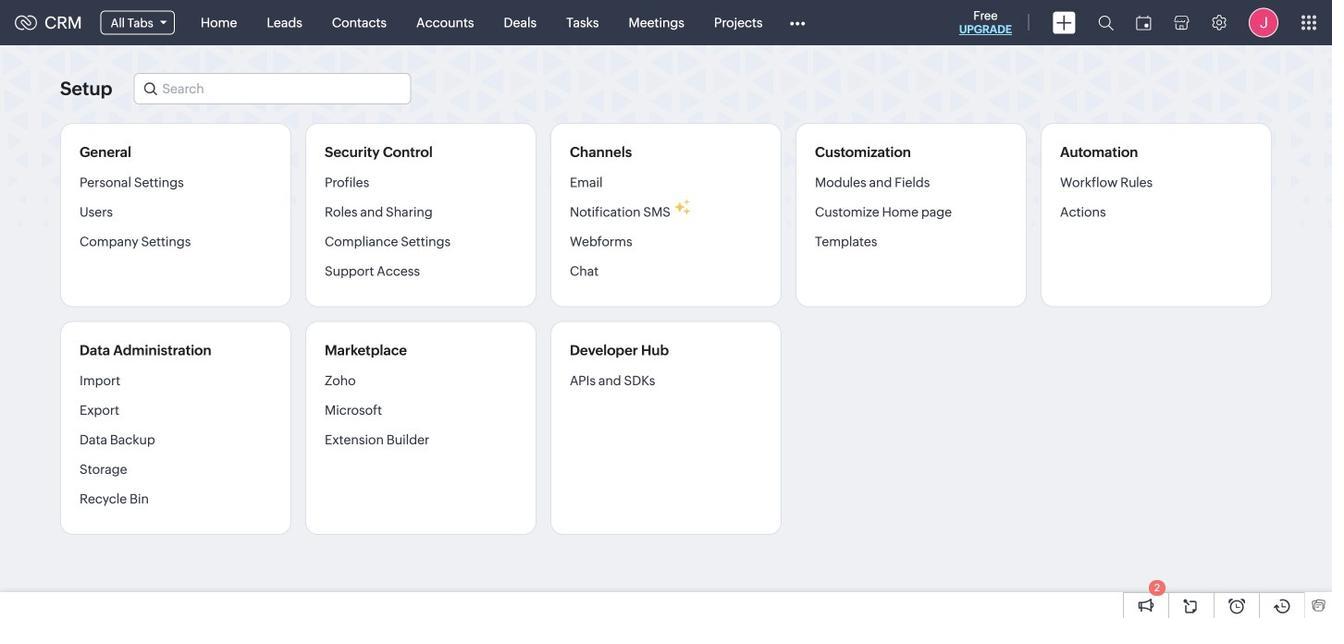 Task type: locate. For each thing, give the bounding box(es) containing it.
None field
[[89, 7, 186, 38], [134, 73, 411, 105], [89, 7, 186, 38]]

logo image
[[15, 15, 37, 30]]

Other Modules field
[[778, 8, 817, 37]]

search element
[[1087, 0, 1125, 45]]

create menu element
[[1042, 0, 1087, 45]]

none field "search"
[[134, 73, 411, 105]]



Task type: describe. For each thing, give the bounding box(es) containing it.
search image
[[1098, 15, 1114, 31]]

profile element
[[1238, 0, 1290, 45]]

Search text field
[[134, 74, 410, 104]]

calendar image
[[1136, 15, 1152, 30]]

profile image
[[1249, 8, 1278, 37]]

create menu image
[[1053, 12, 1076, 34]]



